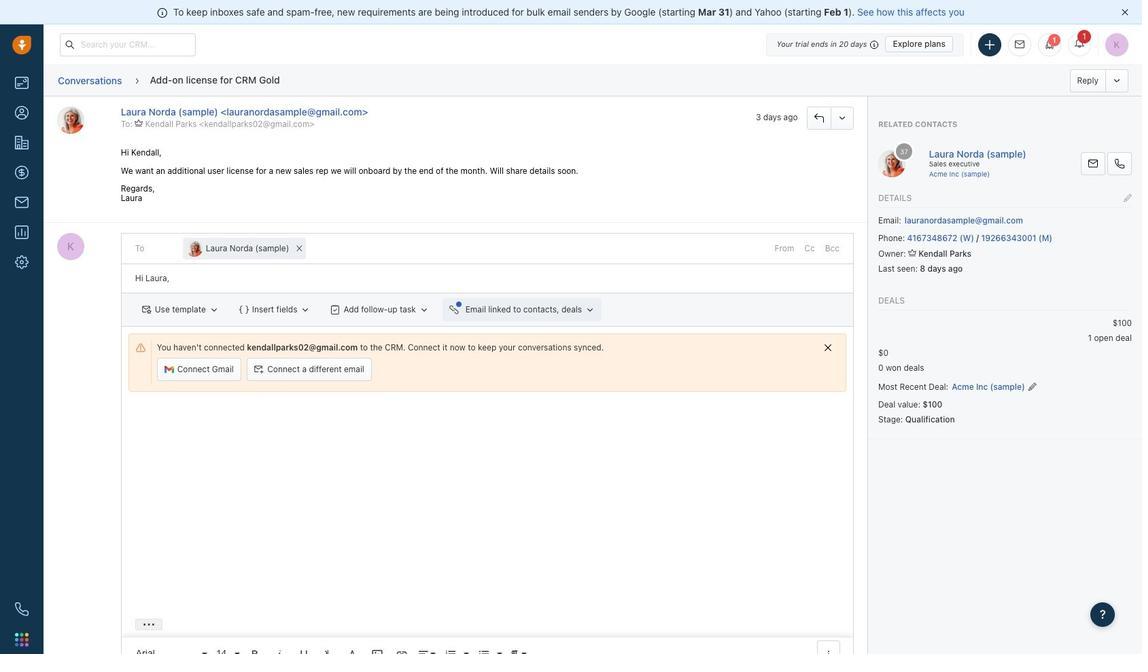 Task type: vqa. For each thing, say whether or not it's contained in the screenshot.
Close IMAGE
yes



Task type: locate. For each thing, give the bounding box(es) containing it.
show quoted text image
[[135, 619, 162, 631]]

more misc image
[[823, 649, 835, 655]]

freshworks switcher image
[[15, 634, 29, 647]]

close image
[[1122, 9, 1129, 16]]

paragraph format image
[[508, 649, 521, 655]]

phone element
[[8, 596, 35, 624]]

bold (⌘b) image
[[249, 649, 261, 655]]

unordered list image
[[478, 649, 490, 655]]

Write a subject line text field
[[122, 264, 853, 293]]

text color image
[[347, 649, 359, 655]]

underline (⌘u) image
[[298, 649, 310, 655]]

menu item
[[1025, 381, 1037, 396]]

send email image
[[1015, 40, 1025, 49]]

Search your CRM... text field
[[60, 33, 196, 56]]

application
[[122, 396, 853, 655]]

align image
[[417, 649, 430, 655]]



Task type: describe. For each thing, give the bounding box(es) containing it.
phone image
[[15, 603, 29, 617]]

ordered list image
[[445, 649, 457, 655]]

italic (⌘i) image
[[273, 649, 285, 655]]

clear formatting image
[[322, 649, 334, 655]]

insert link (⌘k) image
[[396, 649, 408, 655]]

edit image
[[1124, 193, 1132, 203]]

insert image (⌘p) image
[[371, 649, 383, 655]]



